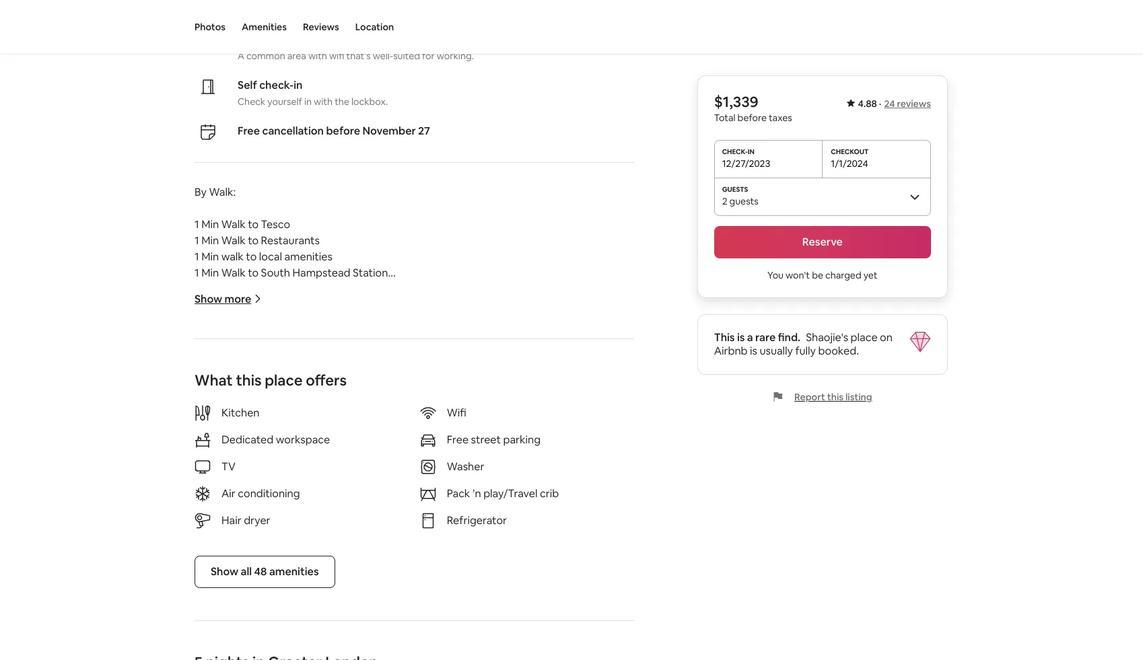 Task type: vqa. For each thing, say whether or not it's contained in the screenshot.
Waitrose
yes



Task type: describe. For each thing, give the bounding box(es) containing it.
2 walk from the top
[[221, 233, 246, 248]]

hair dryer
[[222, 514, 271, 528]]

museum
[[429, 395, 471, 409]]

air
[[222, 487, 236, 501]]

transportation:
[[209, 331, 285, 345]]

november
[[363, 124, 416, 138]]

1 min walk to tesco 1 min walk to restaurants 1 min walk to local amenities 1 min walk to south hampstead station
[[195, 217, 388, 280]]

suited
[[394, 50, 420, 62]]

show for show all 48 amenities
[[211, 565, 239, 579]]

hampstead inside 1 min walk to tesco 1 min walk to restaurants 1 min walk to local amenities 1 min walk to south hampstead station
[[293, 266, 351, 280]]

1 inside newly refurbished 1 bedroom flat situated on the top floor. 3 meters ceiling height
[[287, 508, 292, 523]]

the for lockbox.
[[335, 95, 350, 108]]

fan
[[228, 589, 246, 603]]

studio,
[[301, 395, 335, 409]]

report this listing
[[795, 391, 873, 404]]

on inside newly refurbished 1 bedroom flat situated on the top floor. 3 meters ceiling height
[[405, 508, 417, 523]]

crib
[[540, 487, 559, 501]]

0 horizontal spatial place
[[265, 371, 303, 390]]

flat
[[343, 508, 359, 523]]

to right 20mins
[[233, 460, 244, 474]]

to left freud
[[231, 379, 242, 393]]

what
[[195, 371, 233, 390]]

euston
[[244, 363, 278, 377]]

meters
[[203, 525, 238, 539]]

common
[[247, 50, 285, 62]]

won't
[[786, 269, 811, 282]]

1 vertical spatial dedicated
[[222, 433, 274, 447]]

show more
[[195, 292, 252, 306]]

13mins
[[195, 379, 228, 393]]

0 vertical spatial dedicated
[[238, 32, 291, 46]]

by walk:
[[195, 185, 236, 199]]

airbnb
[[715, 344, 748, 358]]

conditioning
[[238, 487, 300, 501]]

shaojie's place on airbnb is usually fully booked.
[[715, 331, 893, 358]]

photos
[[195, 21, 226, 33]]

primrose
[[322, 379, 365, 393]]

heating
[[251, 622, 290, 636]]

play/travel
[[484, 487, 538, 501]]

a
[[238, 50, 244, 62]]

hill
[[368, 379, 383, 393]]

situated
[[362, 508, 402, 523]]

free for free street parking
[[447, 433, 469, 447]]

min inside 4 min walk to swiss cottage tube station 7 mins walk to waitrose
[[203, 282, 221, 296]]

this for what
[[236, 371, 262, 390]]

reserve button
[[715, 226, 932, 259]]

4 min walk to swiss cottage tube station 7 mins walk to waitrose
[[195, 282, 397, 312]]

more
[[225, 292, 252, 306]]

street,
[[275, 428, 307, 442]]

27
[[418, 124, 430, 138]]

tv inside 'modern tv wall with soundproof lg sound bar dyson fan'
[[236, 557, 250, 571]]

0 vertical spatial in
[[294, 78, 303, 92]]

self
[[238, 78, 257, 92]]

1 vertical spatial station
[[503, 428, 537, 442]]

by for by transportation:
[[195, 331, 207, 345]]

location button
[[356, 0, 394, 54]]

abby
[[244, 395, 271, 409]]

tesco
[[261, 217, 290, 231]]

station inside 4 min walk to swiss cottage tube station 7 mins walk to waitrose
[[361, 282, 397, 296]]

cancellation
[[262, 124, 324, 138]]

4
[[195, 282, 201, 296]]

booked.
[[819, 344, 860, 358]]

walk:
[[209, 185, 236, 199]]

local
[[259, 250, 282, 264]]

show for show more
[[195, 292, 222, 306]]

10mins
[[195, 363, 229, 377]]

by for by walk:
[[195, 185, 207, 199]]

17mins
[[195, 444, 228, 458]]

ceiling
[[240, 525, 274, 539]]

amenities button
[[242, 0, 287, 54]]

you won't be charged yet
[[768, 269, 878, 282]]

street
[[471, 433, 501, 447]]

4.88 · 24 reviews
[[859, 98, 932, 110]]

on inside shaojie's place on airbnb is usually fully booked.
[[881, 331, 893, 345]]

4.88
[[859, 98, 878, 110]]

all
[[241, 565, 252, 579]]

with for soundproof
[[275, 557, 297, 571]]

24
[[885, 98, 896, 110]]

lockbox.
[[352, 95, 388, 108]]

$1,339
[[715, 92, 759, 111]]

0 vertical spatial station
[[281, 363, 315, 377]]

modern
[[195, 557, 233, 571]]

bedroom
[[294, 508, 340, 523]]

1 walk from the top
[[221, 217, 246, 231]]

1 horizontal spatial in
[[304, 95, 312, 108]]

regent
[[244, 411, 280, 426]]

working.
[[437, 50, 474, 62]]

height
[[276, 525, 310, 539]]

wifi
[[329, 50, 345, 62]]

to left restaurants
[[248, 233, 259, 248]]

2
[[723, 195, 728, 207]]

to left local
[[246, 250, 257, 264]]

venice
[[271, 444, 305, 458]]

check
[[238, 95, 266, 108]]

sherlock's
[[337, 395, 387, 409]]

refurbished
[[228, 508, 285, 523]]

floor.
[[459, 508, 484, 523]]

amenities inside button
[[269, 565, 319, 579]]

newly
[[195, 508, 225, 523]]

report this listing button
[[773, 391, 873, 404]]

lg
[[195, 573, 208, 587]]

to left "south"
[[248, 266, 259, 280]]



Task type: locate. For each thing, give the bounding box(es) containing it.
tussauds,
[[355, 428, 403, 442]]

amenities down restaurants
[[285, 250, 333, 264]]

0 vertical spatial this
[[236, 371, 262, 390]]

24 reviews button
[[885, 98, 932, 110]]

0 vertical spatial walk
[[221, 217, 246, 231]]

0 horizontal spatial this
[[236, 371, 262, 390]]

with inside 'modern tv wall with soundproof lg sound bar dyson fan'
[[275, 557, 297, 571]]

station right 'street'
[[503, 428, 537, 442]]

free down wifi
[[447, 433, 469, 447]]

reserve
[[803, 235, 843, 249]]

with inside self check-in check yourself in with the lockbox.
[[314, 95, 333, 108]]

to right more
[[252, 298, 263, 312]]

0 vertical spatial amenities
[[285, 250, 333, 264]]

by down 7
[[195, 331, 207, 345]]

is left 'a'
[[738, 331, 745, 345]]

before for $1,339
[[738, 112, 767, 124]]

0 vertical spatial station
[[353, 266, 388, 280]]

0 horizontal spatial is
[[738, 331, 745, 345]]

the left lockbox.
[[335, 95, 350, 108]]

the inside newly refurbished 1 bedroom flat situated on the top floor. 3 meters ceiling height
[[420, 508, 436, 523]]

tube
[[334, 282, 359, 296]]

0 horizontal spatial the
[[335, 95, 350, 108]]

show
[[195, 292, 222, 306], [211, 565, 239, 579]]

paddington
[[246, 460, 303, 474]]

tv down 17mins on the bottom of page
[[222, 460, 236, 474]]

0 vertical spatial hampstead
[[293, 266, 351, 280]]

48
[[254, 565, 267, 579]]

place right shaojie's
[[851, 331, 878, 345]]

1 vertical spatial hampstead
[[308, 411, 366, 426]]

with left wifi
[[308, 50, 327, 62]]

2 vertical spatial with
[[275, 557, 297, 571]]

that's
[[347, 50, 371, 62]]

the
[[335, 95, 350, 108], [420, 508, 436, 523]]

amenities right 48
[[269, 565, 319, 579]]

1 horizontal spatial free
[[447, 433, 469, 447]]

this for report
[[828, 391, 844, 404]]

2 by from the top
[[195, 331, 207, 345]]

show inside button
[[211, 565, 239, 579]]

guests
[[730, 195, 759, 207]]

by left walk:
[[195, 185, 207, 199]]

before inside the $1,339 total before taxes
[[738, 112, 767, 124]]

tv
[[222, 460, 236, 474], [236, 557, 250, 571]]

to left euston
[[231, 363, 242, 377]]

20mins
[[195, 460, 231, 474]]

free for free cancellation before november 27
[[238, 124, 260, 138]]

by
[[195, 185, 207, 199], [195, 331, 207, 345]]

1 vertical spatial amenities
[[269, 565, 319, 579]]

to left 'tesco'
[[248, 217, 259, 231]]

1 by from the top
[[195, 185, 207, 199]]

dedicated down regent
[[222, 433, 274, 447]]

dedicated workspace down regent
[[222, 433, 330, 447]]

0 vertical spatial workspace
[[293, 32, 349, 46]]

2 vertical spatial station
[[306, 460, 340, 474]]

1 horizontal spatial on
[[881, 331, 893, 345]]

1/1/2024
[[832, 158, 869, 170]]

dedicated workspace
[[238, 32, 349, 46], [222, 433, 330, 447]]

amenities inside 1 min walk to tesco 1 min walk to restaurants 1 min walk to local amenities 1 min walk to south hampstead station
[[285, 250, 333, 264]]

place up road
[[265, 371, 303, 390]]

1 vertical spatial walk
[[223, 282, 246, 296]]

0 vertical spatial by
[[195, 185, 207, 199]]

before
[[738, 112, 767, 124], [326, 124, 360, 138]]

yet
[[864, 269, 878, 282]]

sound
[[211, 573, 242, 587]]

washer
[[447, 460, 485, 474]]

walk inside 1 min walk to tesco 1 min walk to restaurants 1 min walk to local amenities 1 min walk to south hampstead station
[[221, 250, 244, 264]]

walk left local
[[221, 250, 244, 264]]

workspace down park,
[[276, 433, 330, 447]]

0 vertical spatial walk
[[221, 250, 244, 264]]

station inside 1 min walk to tesco 1 min walk to restaurants 1 min walk to local amenities 1 min walk to south hampstead station
[[353, 266, 388, 280]]

kitchen
[[222, 406, 260, 420]]

photos button
[[195, 0, 226, 54]]

little
[[244, 444, 269, 458]]

to right 15mins
[[231, 411, 241, 426]]

holmes
[[390, 395, 427, 409]]

walk up mins
[[223, 282, 246, 296]]

madame
[[309, 428, 353, 442]]

the left top
[[420, 508, 436, 523]]

1 vertical spatial on
[[405, 508, 417, 523]]

underfloor heating
[[195, 622, 290, 636]]

amenities
[[285, 250, 333, 264], [269, 565, 319, 579]]

heath
[[369, 411, 399, 426]]

0 horizontal spatial free
[[238, 124, 260, 138]]

self check-in check yourself in with the lockbox.
[[238, 78, 388, 108]]

refrigerator
[[447, 514, 507, 528]]

wifi
[[447, 406, 467, 420]]

before down $1,339
[[738, 112, 767, 124]]

rare
[[756, 331, 776, 345]]

with right the wall
[[275, 557, 297, 571]]

station up the museum,
[[281, 363, 315, 377]]

0 vertical spatial on
[[881, 331, 893, 345]]

1 vertical spatial workspace
[[276, 433, 330, 447]]

0 horizontal spatial in
[[294, 78, 303, 92]]

amenities
[[242, 21, 287, 33]]

0 vertical spatial dedicated workspace
[[238, 32, 349, 46]]

1 vertical spatial dedicated workspace
[[222, 433, 330, 447]]

top
[[439, 508, 456, 523]]

hampstead inside 10mins to euston station 13mins to freud museum, primrose hill 14mins to abby road studio, sherlock's holmes museum 15mins to regent park, hampstead heath 16mins to baker street, madame tussauds, marylebone railway station 17mins to little venice 20mins to paddington station
[[308, 411, 366, 426]]

reviews button
[[303, 0, 339, 54]]

to left baker
[[231, 428, 242, 442]]

workspace up wifi
[[293, 32, 349, 46]]

museum,
[[275, 379, 319, 393]]

0 vertical spatial free
[[238, 124, 260, 138]]

tv up 'bar' on the left bottom of page
[[236, 557, 250, 571]]

station up tube
[[353, 266, 388, 280]]

with up free cancellation before november 27
[[314, 95, 333, 108]]

1 horizontal spatial the
[[420, 508, 436, 523]]

14mins
[[195, 395, 229, 409]]

0 vertical spatial with
[[308, 50, 327, 62]]

1 vertical spatial show
[[211, 565, 239, 579]]

waitrose
[[266, 298, 310, 312]]

1 vertical spatial with
[[314, 95, 333, 108]]

station
[[281, 363, 315, 377], [503, 428, 537, 442], [306, 460, 340, 474]]

workspace
[[293, 32, 349, 46], [276, 433, 330, 447]]

hampstead up madame
[[308, 411, 366, 426]]

show all 48 amenities
[[211, 565, 319, 579]]

2 guests button
[[715, 178, 932, 216]]

station right tube
[[361, 282, 397, 296]]

park,
[[282, 411, 306, 426]]

is left "usually"
[[751, 344, 758, 358]]

10mins to euston station 13mins to freud museum, primrose hill 14mins to abby road studio, sherlock's holmes museum 15mins to regent park, hampstead heath 16mins to baker street, madame tussauds, marylebone railway station 17mins to little venice 20mins to paddington station
[[195, 363, 537, 474]]

soundproof
[[299, 557, 358, 571]]

reviews
[[303, 21, 339, 33]]

in right yourself
[[304, 95, 312, 108]]

0 vertical spatial the
[[335, 95, 350, 108]]

3
[[195, 525, 201, 539]]

you
[[768, 269, 784, 282]]

1 vertical spatial the
[[420, 508, 436, 523]]

free street parking
[[447, 433, 541, 447]]

1 vertical spatial free
[[447, 433, 469, 447]]

1 vertical spatial place
[[265, 371, 303, 390]]

before down lockbox.
[[326, 124, 360, 138]]

to left abby
[[231, 395, 242, 409]]

1 vertical spatial station
[[361, 282, 397, 296]]

usually
[[760, 344, 794, 358]]

what this place offers
[[195, 371, 347, 390]]

baker
[[244, 428, 272, 442]]

with
[[308, 50, 327, 62], [314, 95, 333, 108], [275, 557, 297, 571]]

free down check
[[238, 124, 260, 138]]

report
[[795, 391, 826, 404]]

3 walk from the top
[[221, 266, 246, 280]]

1 vertical spatial this
[[828, 391, 844, 404]]

'n
[[473, 487, 481, 501]]

dedicated up common
[[238, 32, 291, 46]]

this
[[236, 371, 262, 390], [828, 391, 844, 404]]

0 vertical spatial show
[[195, 292, 222, 306]]

this left listing
[[828, 391, 844, 404]]

road
[[273, 395, 298, 409]]

with for wifi
[[308, 50, 327, 62]]

swiss
[[261, 282, 288, 296]]

·
[[880, 98, 882, 110]]

is inside shaojie's place on airbnb is usually fully booked.
[[751, 344, 758, 358]]

in up yourself
[[294, 78, 303, 92]]

before for free
[[326, 124, 360, 138]]

0 horizontal spatial before
[[326, 124, 360, 138]]

walk
[[221, 250, 244, 264], [223, 282, 246, 296], [228, 298, 250, 312]]

marylebone
[[406, 428, 464, 442]]

the for top
[[420, 508, 436, 523]]

this
[[715, 331, 735, 345]]

the inside self check-in check yourself in with the lockbox.
[[335, 95, 350, 108]]

show more button
[[195, 292, 262, 306]]

offers
[[306, 371, 347, 390]]

railway
[[467, 428, 501, 442]]

1 vertical spatial tv
[[236, 557, 250, 571]]

dedicated workspace up area
[[238, 32, 349, 46]]

1 horizontal spatial this
[[828, 391, 844, 404]]

0 vertical spatial place
[[851, 331, 878, 345]]

1 horizontal spatial is
[[751, 344, 758, 358]]

0 vertical spatial tv
[[222, 460, 236, 474]]

station down madame
[[306, 460, 340, 474]]

this up abby
[[236, 371, 262, 390]]

place inside shaojie's place on airbnb is usually fully booked.
[[851, 331, 878, 345]]

1 vertical spatial by
[[195, 331, 207, 345]]

1 vertical spatial in
[[304, 95, 312, 108]]

16mins
[[195, 428, 229, 442]]

1 horizontal spatial place
[[851, 331, 878, 345]]

on right situated
[[405, 508, 417, 523]]

hampstead up cottage in the top left of the page
[[293, 266, 351, 280]]

on right booked.
[[881, 331, 893, 345]]

pack 'n play/travel crib
[[447, 487, 559, 501]]

yourself
[[268, 95, 302, 108]]

fully
[[796, 344, 816, 358]]

by transportation:
[[195, 331, 285, 345]]

2 vertical spatial walk
[[228, 298, 250, 312]]

to left swiss
[[248, 282, 259, 296]]

0 horizontal spatial on
[[405, 508, 417, 523]]

1 vertical spatial walk
[[221, 233, 246, 248]]

2 vertical spatial walk
[[221, 266, 246, 280]]

to left little
[[231, 444, 241, 458]]

1 horizontal spatial before
[[738, 112, 767, 124]]

charged
[[826, 269, 862, 282]]

walk
[[221, 217, 246, 231], [221, 233, 246, 248], [221, 266, 246, 280]]

walk right mins
[[228, 298, 250, 312]]



